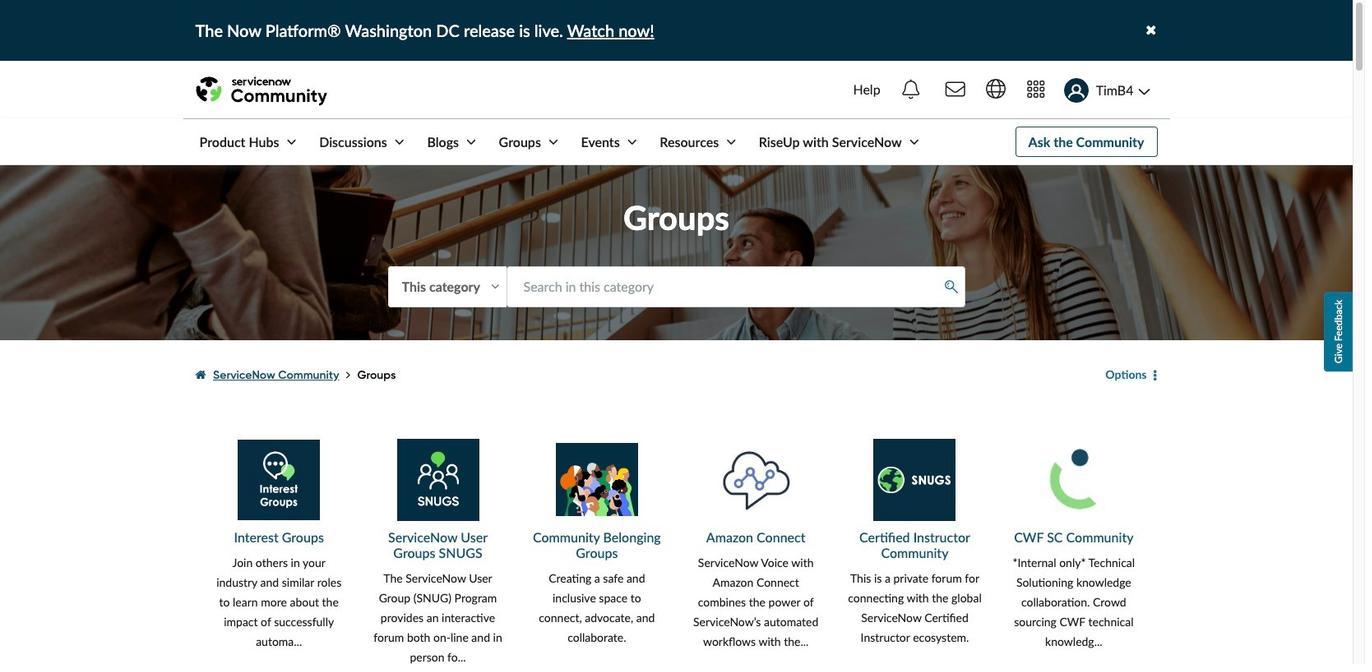 Task type: locate. For each thing, give the bounding box(es) containing it.
None submit
[[939, 275, 965, 299]]

close image
[[1147, 23, 1157, 37]]

menu bar
[[183, 120, 923, 165]]

list
[[195, 353, 1095, 398]]

timb4 image
[[1064, 78, 1089, 103]]

Search text field
[[506, 267, 965, 307]]



Task type: describe. For each thing, give the bounding box(es) containing it.
language selector image
[[986, 79, 1006, 99]]



Task type: vqa. For each thing, say whether or not it's contained in the screenshot.
LANGUAGE SELECTOR image
yes



